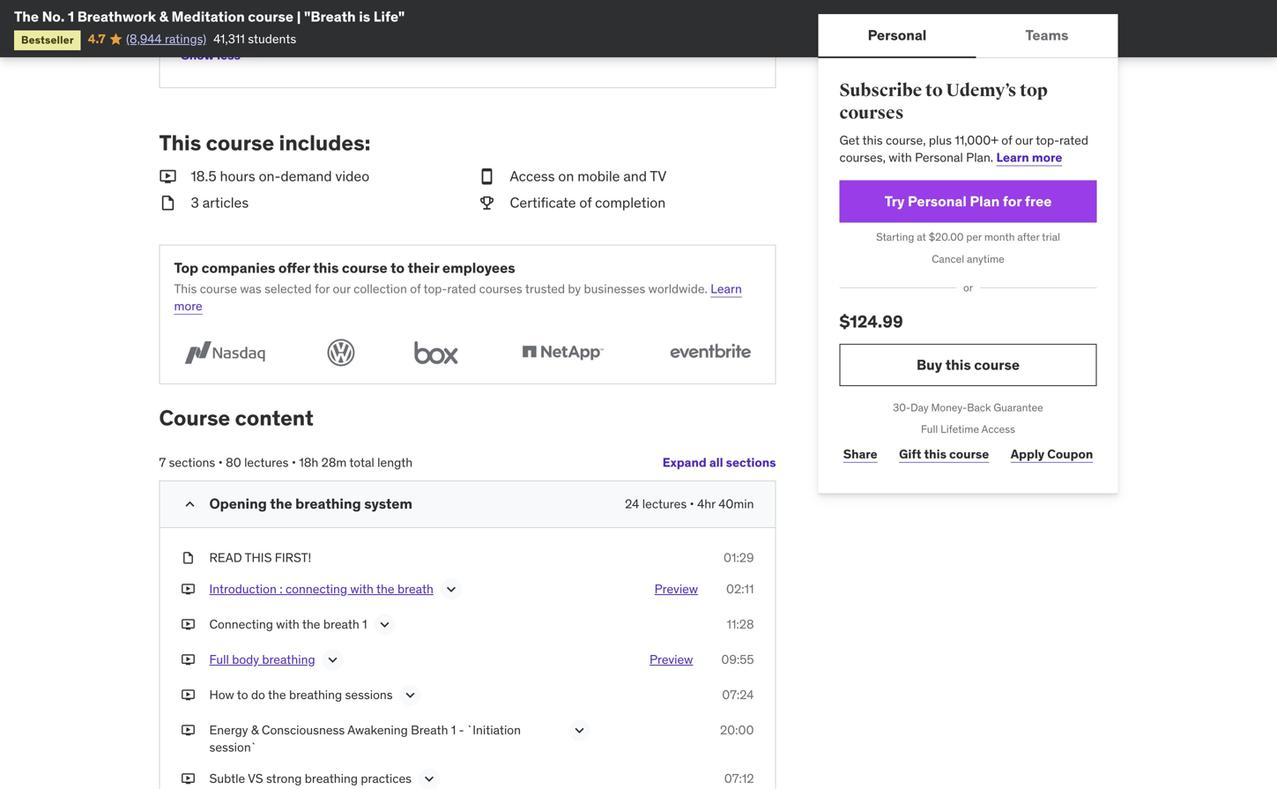 Task type: vqa. For each thing, say whether or not it's contained in the screenshot.
the bottom Account
no



Task type: describe. For each thing, give the bounding box(es) containing it.
this for gift
[[925, 446, 947, 462]]

small image for certificate of completion
[[478, 167, 496, 186]]

24 lectures • 4hr 40min
[[625, 496, 754, 512]]

18.5
[[191, 167, 217, 185]]

the right do
[[268, 687, 286, 703]]

buy
[[917, 356, 943, 374]]

was
[[240, 281, 262, 297]]

small image left certificate
[[478, 193, 496, 213]]

1 vertical spatial to
[[391, 259, 405, 277]]

`initiation
[[467, 722, 521, 738]]

|
[[297, 7, 301, 26]]

learn for subscribe to udemy's top courses
[[997, 149, 1030, 165]]

30-day money-back guarantee full lifetime access
[[894, 401, 1044, 436]]

11:28
[[727, 616, 754, 632]]

is
[[359, 7, 371, 26]]

free
[[1025, 192, 1052, 210]]

course
[[159, 405, 230, 431]]

learn more link for subscribe to udemy's top courses
[[997, 149, 1063, 165]]

introduction : connecting with the breath
[[209, 581, 434, 597]]

practices
[[361, 771, 412, 787]]

xsmall image for 01:29
[[181, 549, 195, 567]]

content
[[235, 405, 314, 431]]

session`
[[209, 739, 257, 755]]

hours
[[220, 167, 256, 185]]

get this course, plus 11,000+ of our top-rated courses, with personal plan.
[[840, 132, 1089, 165]]

eventbrite image
[[660, 336, 762, 370]]

vs
[[248, 771, 263, 787]]

articles
[[203, 194, 249, 212]]

full inside '30-day money-back guarantee full lifetime access'
[[922, 423, 939, 436]]

course up collection
[[342, 259, 388, 277]]

connecting
[[209, 616, 273, 632]]

show lecture description image for subtle vs strong breathing practices
[[421, 770, 438, 788]]

and
[[624, 167, 647, 185]]

of inside get this course, plus 11,000+ of our top-rated courses, with personal plan.
[[1002, 132, 1013, 148]]

with inside get this course, plus 11,000+ of our top-rated courses, with personal plan.
[[889, 149, 913, 165]]

plan
[[970, 192, 1000, 210]]

teams
[[1026, 26, 1069, 44]]

introduction
[[209, 581, 277, 597]]

full inside button
[[209, 652, 229, 668]]

4.7
[[88, 31, 106, 47]]

nasdaq image
[[174, 336, 276, 370]]

0 vertical spatial access
[[510, 167, 555, 185]]

breathing right strong
[[305, 771, 358, 787]]

top companies offer this course to their employees
[[174, 259, 516, 277]]

learn more link for top companies offer this course to their employees
[[174, 281, 742, 314]]

show lecture description image for 07:24
[[402, 686, 419, 704]]

1 inside the energy & consciousness awakening breath 1 - `initiation session`
[[451, 722, 456, 738]]

extra:
[[209, 18, 241, 33]]

top- inside get this course, plus 11,000+ of our top-rated courses, with personal plan.
[[1036, 132, 1060, 148]]

breath
[[411, 722, 448, 738]]

07:24
[[722, 687, 754, 703]]

read this first!
[[209, 550, 312, 566]]

• for 7
[[218, 455, 223, 471]]

1 vertical spatial our
[[333, 281, 351, 297]]

energy
[[209, 722, 248, 738]]

more for subscribe to udemy's top courses
[[1033, 149, 1063, 165]]

introduction : connecting with the breath button
[[209, 581, 434, 602]]

plus
[[929, 132, 952, 148]]

month
[[985, 230, 1015, 244]]

the inside button
[[377, 581, 395, 597]]

extra: 5 tibetan rites session
[[209, 18, 372, 33]]

offer
[[279, 259, 310, 277]]

0 horizontal spatial 1
[[68, 7, 74, 26]]

video
[[336, 167, 370, 185]]

connecting with the breath 1
[[209, 616, 367, 632]]

2 sections from the left
[[169, 455, 215, 471]]

starting
[[877, 230, 915, 244]]

apply
[[1011, 446, 1045, 462]]

coupon
[[1048, 446, 1094, 462]]

selected
[[265, 281, 312, 297]]

1 vertical spatial courses
[[479, 281, 523, 297]]

sessions
[[345, 687, 393, 703]]

students
[[248, 31, 296, 47]]

to for courses
[[926, 80, 943, 101]]

breathwork
[[77, 7, 156, 26]]

7
[[159, 455, 166, 471]]

try
[[885, 192, 905, 210]]

anytime
[[967, 252, 1005, 266]]

consciousness
[[262, 722, 345, 738]]

gift this course link
[[896, 437, 993, 472]]

trusted
[[525, 281, 565, 297]]

worldwide.
[[649, 281, 708, 297]]

expand
[[663, 455, 707, 470]]

personal inside get this course, plus 11,000+ of our top-rated courses, with personal plan.
[[916, 149, 964, 165]]

3
[[191, 194, 199, 212]]

(8,944
[[126, 31, 162, 47]]

buy this course
[[917, 356, 1020, 374]]

this course was selected for our collection of top-rated courses trusted by businesses worldwide.
[[174, 281, 708, 297]]

back
[[968, 401, 992, 414]]

on-
[[259, 167, 281, 185]]

xsmall image left energy
[[181, 722, 195, 739]]

-
[[459, 722, 464, 738]]

xsmall image left subtle
[[181, 770, 195, 788]]

20:00
[[721, 722, 754, 738]]

1 xsmall image from the top
[[181, 17, 195, 34]]

course inside button
[[975, 356, 1020, 374]]

show
[[181, 47, 214, 63]]

or
[[964, 281, 974, 295]]

this right offer
[[313, 259, 339, 277]]

full body breathing
[[209, 652, 315, 668]]

less
[[217, 47, 241, 63]]

breathing up consciousness
[[289, 687, 342, 703]]

learn for top companies offer this course to their employees
[[711, 281, 742, 297]]

course,
[[886, 132, 926, 148]]

courses inside subscribe to udemy's top courses
[[840, 102, 904, 124]]

guarantee
[[994, 401, 1044, 414]]

cancel
[[932, 252, 965, 266]]

body
[[232, 652, 259, 668]]

1 vertical spatial 1
[[363, 616, 367, 632]]

1 horizontal spatial of
[[580, 194, 592, 212]]

$20.00
[[929, 230, 964, 244]]

top
[[1020, 80, 1048, 101]]

personal button
[[819, 14, 977, 56]]

7 sections • 80 lectures • 18h 28m total length
[[159, 455, 413, 471]]



Task type: locate. For each thing, give the bounding box(es) containing it.
show less
[[181, 47, 241, 63]]

full left body at the left
[[209, 652, 229, 668]]

$124.99
[[840, 311, 904, 332]]

2 xsmall image from the top
[[181, 549, 195, 567]]

&
[[159, 7, 168, 26], [251, 722, 259, 738]]

1 vertical spatial learn more link
[[174, 281, 742, 314]]

1 vertical spatial of
[[580, 194, 592, 212]]

0 vertical spatial to
[[926, 80, 943, 101]]

access up certificate
[[510, 167, 555, 185]]

1 horizontal spatial to
[[391, 259, 405, 277]]

show lecture description image right practices
[[421, 770, 438, 788]]

xsmall image down the 41,311 students
[[244, 49, 258, 63]]

0 horizontal spatial show lecture description image
[[421, 770, 438, 788]]

box image
[[407, 336, 466, 370]]

rated inside get this course, plus 11,000+ of our top-rated courses, with personal plan.
[[1060, 132, 1089, 148]]

learn right worldwide.
[[711, 281, 742, 297]]

for left free
[[1003, 192, 1022, 210]]

0 horizontal spatial learn more
[[174, 281, 742, 314]]

show lecture description image
[[571, 722, 589, 739], [421, 770, 438, 788]]

no.
[[42, 7, 65, 26]]

0 horizontal spatial full
[[209, 652, 229, 668]]

course down companies
[[200, 281, 237, 297]]

energy & consciousness awakening breath 1 - `initiation session`
[[209, 722, 521, 755]]

certificate
[[510, 194, 576, 212]]

opening
[[209, 495, 267, 513]]

tab list
[[819, 14, 1119, 58]]

1 vertical spatial small image
[[181, 495, 199, 513]]

• for 24
[[690, 496, 695, 512]]

0 vertical spatial full
[[922, 423, 939, 436]]

small image
[[159, 193, 177, 213], [181, 495, 199, 513]]

of right '11,000+'
[[1002, 132, 1013, 148]]

0 vertical spatial rated
[[1060, 132, 1089, 148]]

courses down employees
[[479, 281, 523, 297]]

subscribe to udemy's top courses
[[840, 80, 1048, 124]]

learn more up free
[[997, 149, 1063, 165]]

mobile
[[578, 167, 620, 185]]

includes:
[[279, 130, 371, 156]]

read
[[209, 550, 242, 566]]

our down top companies offer this course to their employees
[[333, 281, 351, 297]]

1 vertical spatial with
[[350, 581, 374, 597]]

breathing down connecting with the breath 1
[[262, 652, 315, 668]]

with
[[889, 149, 913, 165], [350, 581, 374, 597], [276, 616, 300, 632]]

• left the 80
[[218, 455, 223, 471]]

1 horizontal spatial •
[[292, 455, 296, 471]]

personal down plus
[[916, 149, 964, 165]]

for
[[1003, 192, 1022, 210], [315, 281, 330, 297]]

0 horizontal spatial top-
[[424, 281, 447, 297]]

0 horizontal spatial •
[[218, 455, 223, 471]]

to
[[926, 80, 943, 101], [391, 259, 405, 277], [237, 687, 248, 703]]

learn more link up free
[[997, 149, 1063, 165]]

total
[[350, 455, 375, 471]]

2 vertical spatial of
[[410, 281, 421, 297]]

this up 18.5
[[159, 130, 201, 156]]

4hr
[[698, 496, 716, 512]]

1 horizontal spatial breath
[[398, 581, 434, 597]]

0 vertical spatial small image
[[159, 193, 177, 213]]

0 vertical spatial more
[[1033, 149, 1063, 165]]

1 horizontal spatial with
[[350, 581, 374, 597]]

0 horizontal spatial with
[[276, 616, 300, 632]]

1 horizontal spatial access
[[982, 423, 1016, 436]]

this inside get this course, plus 11,000+ of our top-rated courses, with personal plan.
[[863, 132, 883, 148]]

first!
[[275, 550, 312, 566]]

1 horizontal spatial for
[[1003, 192, 1022, 210]]

courses
[[840, 102, 904, 124], [479, 281, 523, 297]]

0 horizontal spatial sections
[[169, 455, 215, 471]]

0 vertical spatial courses
[[840, 102, 904, 124]]

0 vertical spatial our
[[1016, 132, 1034, 148]]

3 xsmall image from the top
[[181, 581, 195, 598]]

preview
[[655, 581, 698, 597], [650, 652, 694, 668]]

1 vertical spatial for
[[315, 281, 330, 297]]

course
[[248, 7, 294, 26], [206, 130, 274, 156], [342, 259, 388, 277], [200, 281, 237, 297], [975, 356, 1020, 374], [950, 446, 990, 462]]

0 horizontal spatial more
[[174, 298, 203, 314]]

0 horizontal spatial rated
[[447, 281, 476, 297]]

this up courses,
[[863, 132, 883, 148]]

01:29
[[724, 550, 754, 566]]

"breath
[[304, 7, 356, 26]]

1 horizontal spatial full
[[922, 423, 939, 436]]

with inside button
[[350, 581, 374, 597]]

xsmall image left connecting
[[181, 616, 195, 633]]

the down 7 sections • 80 lectures • 18h 28m total length
[[270, 495, 292, 513]]

plan.
[[967, 149, 994, 165]]

0 vertical spatial with
[[889, 149, 913, 165]]

lectures
[[244, 455, 289, 471], [643, 496, 687, 512]]

with down :
[[276, 616, 300, 632]]

lectures right 24 on the bottom of the page
[[643, 496, 687, 512]]

demand
[[281, 167, 332, 185]]

certificate of completion
[[510, 194, 666, 212]]

our right '11,000+'
[[1016, 132, 1034, 148]]

xsmall image left body at the left
[[181, 651, 195, 668]]

course up students
[[248, 7, 294, 26]]

xsmall image
[[181, 17, 195, 34], [181, 549, 195, 567], [181, 581, 195, 598], [181, 616, 195, 633], [181, 686, 195, 704]]

0 vertical spatial this
[[159, 130, 201, 156]]

0 horizontal spatial of
[[410, 281, 421, 297]]

0 vertical spatial personal
[[868, 26, 927, 44]]

1 horizontal spatial courses
[[840, 102, 904, 124]]

more up free
[[1033, 149, 1063, 165]]

1 vertical spatial breath
[[324, 616, 360, 632]]

0 vertical spatial lectures
[[244, 455, 289, 471]]

this for buy
[[946, 356, 972, 374]]

• left the 4hr at the right bottom
[[690, 496, 695, 512]]

0 horizontal spatial for
[[315, 281, 330, 297]]

to left do
[[237, 687, 248, 703]]

top- down their
[[424, 281, 447, 297]]

0 vertical spatial top-
[[1036, 132, 1060, 148]]

completion
[[595, 194, 666, 212]]

0 vertical spatial breath
[[398, 581, 434, 597]]

of
[[1002, 132, 1013, 148], [580, 194, 592, 212], [410, 281, 421, 297]]

40min
[[719, 496, 754, 512]]

0 vertical spatial &
[[159, 7, 168, 26]]

sections right 7
[[169, 455, 215, 471]]

small image left the opening
[[181, 495, 199, 513]]

breath inside introduction : connecting with the breath button
[[398, 581, 434, 597]]

preview left 09:55
[[650, 652, 694, 668]]

24
[[625, 496, 640, 512]]

for down top companies offer this course to their employees
[[315, 281, 330, 297]]

course content
[[159, 405, 314, 431]]

strong
[[266, 771, 302, 787]]

course down "lifetime"
[[950, 446, 990, 462]]

do
[[251, 687, 265, 703]]

1 vertical spatial personal
[[916, 149, 964, 165]]

1 right the no.
[[68, 7, 74, 26]]

xsmall image left how
[[181, 686, 195, 704]]

5
[[244, 18, 252, 33]]

1 vertical spatial learn more
[[174, 281, 742, 314]]

volkswagen image
[[322, 336, 361, 370]]

the right connecting
[[377, 581, 395, 597]]

personal up subscribe
[[868, 26, 927, 44]]

show lecture description image for preview
[[324, 651, 342, 669]]

try personal plan for free
[[885, 192, 1052, 210]]

• left the '18h 28m'
[[292, 455, 296, 471]]

to for breathing
[[237, 687, 248, 703]]

1 horizontal spatial learn
[[997, 149, 1030, 165]]

& right energy
[[251, 722, 259, 738]]

courses down subscribe
[[840, 102, 904, 124]]

to left their
[[391, 259, 405, 277]]

2 horizontal spatial 1
[[451, 722, 456, 738]]

show lecture description image
[[443, 581, 460, 598], [376, 616, 394, 634], [324, 651, 342, 669], [402, 686, 419, 704]]

09:55
[[722, 652, 754, 668]]

this for this course was selected for our collection of top-rated courses trusted by businesses worldwide.
[[174, 281, 197, 297]]

our inside get this course, plus 11,000+ of our top-rated courses, with personal plan.
[[1016, 132, 1034, 148]]

1 vertical spatial rated
[[447, 281, 476, 297]]

1 horizontal spatial sections
[[726, 455, 777, 470]]

preview left 02:11
[[655, 581, 698, 597]]

0 horizontal spatial breath
[[324, 616, 360, 632]]

expand all sections button
[[663, 445, 777, 480]]

0 horizontal spatial &
[[159, 7, 168, 26]]

& up the (8,944 ratings)
[[159, 7, 168, 26]]

tab list containing personal
[[819, 14, 1119, 58]]

the down introduction : connecting with the breath button
[[302, 616, 321, 632]]

0 horizontal spatial lectures
[[244, 455, 289, 471]]

breathing down the '18h 28m'
[[296, 495, 361, 513]]

1 horizontal spatial learn more link
[[997, 149, 1063, 165]]

ratings)
[[165, 31, 206, 47]]

learn more link down employees
[[174, 281, 742, 314]]

11,000+
[[955, 132, 999, 148]]

apply coupon
[[1011, 446, 1094, 462]]

1
[[68, 7, 74, 26], [363, 616, 367, 632], [451, 722, 456, 738]]

to left udemy's
[[926, 80, 943, 101]]

1 horizontal spatial learn more
[[997, 149, 1063, 165]]

learn more down employees
[[174, 281, 742, 314]]

access inside '30-day money-back guarantee full lifetime access'
[[982, 423, 1016, 436]]

xsmall image left introduction
[[181, 581, 195, 598]]

1 vertical spatial this
[[174, 281, 197, 297]]

4 xsmall image from the top
[[181, 616, 195, 633]]

system
[[364, 495, 413, 513]]

subscribe
[[840, 80, 923, 101]]

employees
[[443, 259, 516, 277]]

5 xsmall image from the top
[[181, 686, 195, 704]]

on
[[559, 167, 574, 185]]

this
[[245, 550, 272, 566]]

personal inside button
[[868, 26, 927, 44]]

breathing
[[296, 495, 361, 513], [262, 652, 315, 668], [289, 687, 342, 703], [305, 771, 358, 787]]

& inside the energy & consciousness awakening breath 1 - `initiation session`
[[251, 722, 259, 738]]

0 horizontal spatial small image
[[159, 193, 177, 213]]

of down their
[[410, 281, 421, 297]]

xsmall image inside the show less button
[[244, 49, 258, 63]]

show lecture description image for 02:11
[[443, 581, 460, 598]]

(8,944 ratings)
[[126, 31, 206, 47]]

lifetime
[[941, 423, 980, 436]]

by
[[568, 281, 581, 297]]

udemy's
[[947, 80, 1017, 101]]

access
[[510, 167, 555, 185], [982, 423, 1016, 436]]

3 articles
[[191, 194, 249, 212]]

0 horizontal spatial learn
[[711, 281, 742, 297]]

2 vertical spatial to
[[237, 687, 248, 703]]

top- down top
[[1036, 132, 1060, 148]]

awakening
[[348, 722, 408, 738]]

41,311
[[214, 31, 245, 47]]

small image for 3 articles
[[159, 167, 177, 186]]

xsmall image for 07:24
[[181, 686, 195, 704]]

xsmall image left read
[[181, 549, 195, 567]]

this for get
[[863, 132, 883, 148]]

their
[[408, 259, 440, 277]]

with right connecting
[[350, 581, 374, 597]]

18.5 hours on-demand video
[[191, 167, 370, 185]]

show lecture description image right `initiation
[[571, 722, 589, 739]]

learn more for subscribe to udemy's top courses
[[997, 149, 1063, 165]]

2 vertical spatial personal
[[908, 192, 967, 210]]

personal up the $20.00
[[908, 192, 967, 210]]

0 vertical spatial 1
[[68, 7, 74, 26]]

2 horizontal spatial of
[[1002, 132, 1013, 148]]

this down "top"
[[174, 281, 197, 297]]

learn more
[[997, 149, 1063, 165], [174, 281, 742, 314]]

breathing inside button
[[262, 652, 315, 668]]

all
[[710, 455, 724, 470]]

small image left 3
[[159, 193, 177, 213]]

1 vertical spatial full
[[209, 652, 229, 668]]

0 horizontal spatial courses
[[479, 281, 523, 297]]

businesses
[[584, 281, 646, 297]]

1 vertical spatial show lecture description image
[[421, 770, 438, 788]]

1 vertical spatial access
[[982, 423, 1016, 436]]

0 vertical spatial learn
[[997, 149, 1030, 165]]

1 vertical spatial learn
[[711, 281, 742, 297]]

1 vertical spatial more
[[174, 298, 203, 314]]

learn inside the learn more
[[711, 281, 742, 297]]

share
[[844, 446, 878, 462]]

netapp image
[[512, 336, 614, 370]]

xsmall image up show in the left top of the page
[[181, 17, 195, 34]]

small image left 18.5
[[159, 167, 177, 186]]

course up back
[[975, 356, 1020, 374]]

2 horizontal spatial to
[[926, 80, 943, 101]]

more for top companies offer this course to their employees
[[174, 298, 203, 314]]

xsmall image
[[244, 49, 258, 63], [181, 651, 195, 668], [181, 722, 195, 739], [181, 770, 195, 788]]

0 vertical spatial learn more link
[[997, 149, 1063, 165]]

sections right 'all'
[[726, 455, 777, 470]]

1 horizontal spatial &
[[251, 722, 259, 738]]

0 vertical spatial preview
[[655, 581, 698, 597]]

small image
[[159, 167, 177, 186], [478, 167, 496, 186], [478, 193, 496, 213]]

collection
[[354, 281, 407, 297]]

session
[[330, 18, 372, 33]]

1 horizontal spatial show lecture description image
[[571, 722, 589, 739]]

expand all sections
[[663, 455, 777, 470]]

1 sections from the left
[[726, 455, 777, 470]]

0 vertical spatial learn more
[[997, 149, 1063, 165]]

full down day
[[922, 423, 939, 436]]

small image left the on
[[478, 167, 496, 186]]

top-
[[1036, 132, 1060, 148], [424, 281, 447, 297]]

0 horizontal spatial to
[[237, 687, 248, 703]]

0 vertical spatial show lecture description image
[[571, 722, 589, 739]]

1 horizontal spatial small image
[[181, 495, 199, 513]]

rites
[[299, 18, 327, 33]]

sections inside 'dropdown button'
[[726, 455, 777, 470]]

0 horizontal spatial our
[[333, 281, 351, 297]]

course up hours on the left top of page
[[206, 130, 274, 156]]

lectures right the 80
[[244, 455, 289, 471]]

2 vertical spatial 1
[[451, 722, 456, 738]]

with down course,
[[889, 149, 913, 165]]

1 horizontal spatial more
[[1033, 149, 1063, 165]]

teams button
[[977, 14, 1119, 56]]

to inside subscribe to udemy's top courses
[[926, 80, 943, 101]]

tibetan
[[254, 18, 296, 33]]

2 horizontal spatial •
[[690, 496, 695, 512]]

0 vertical spatial of
[[1002, 132, 1013, 148]]

0 vertical spatial for
[[1003, 192, 1022, 210]]

1 vertical spatial preview
[[650, 652, 694, 668]]

buy this course button
[[840, 344, 1098, 386]]

length
[[378, 455, 413, 471]]

1 horizontal spatial top-
[[1036, 132, 1060, 148]]

this right buy
[[946, 356, 972, 374]]

1 horizontal spatial 1
[[363, 616, 367, 632]]

companies
[[202, 259, 275, 277]]

learn right plan.
[[997, 149, 1030, 165]]

this for this course includes:
[[159, 130, 201, 156]]

full body breathing button
[[209, 651, 315, 672]]

xsmall image for 02:11
[[181, 581, 195, 598]]

gift
[[900, 446, 922, 462]]

the
[[14, 7, 39, 26]]

1 vertical spatial top-
[[424, 281, 447, 297]]

0 horizontal spatial access
[[510, 167, 555, 185]]

this right gift
[[925, 446, 947, 462]]

this inside button
[[946, 356, 972, 374]]

access down back
[[982, 423, 1016, 436]]

1 horizontal spatial our
[[1016, 132, 1034, 148]]

30-
[[894, 401, 911, 414]]

1 left -
[[451, 722, 456, 738]]

1 horizontal spatial rated
[[1060, 132, 1089, 148]]

0 horizontal spatial learn more link
[[174, 281, 742, 314]]

2 horizontal spatial with
[[889, 149, 913, 165]]

learn more for top companies offer this course to their employees
[[174, 281, 742, 314]]

1 down introduction : connecting with the breath button
[[363, 616, 367, 632]]

of down access on mobile and tv at the top of the page
[[580, 194, 592, 212]]

more down "top"
[[174, 298, 203, 314]]

1 horizontal spatial lectures
[[643, 496, 687, 512]]

show lecture description image for energy & consciousness awakening breath 1 - `initiation session`
[[571, 722, 589, 739]]

1 vertical spatial &
[[251, 722, 259, 738]]

1 vertical spatial lectures
[[643, 496, 687, 512]]

2 vertical spatial with
[[276, 616, 300, 632]]



